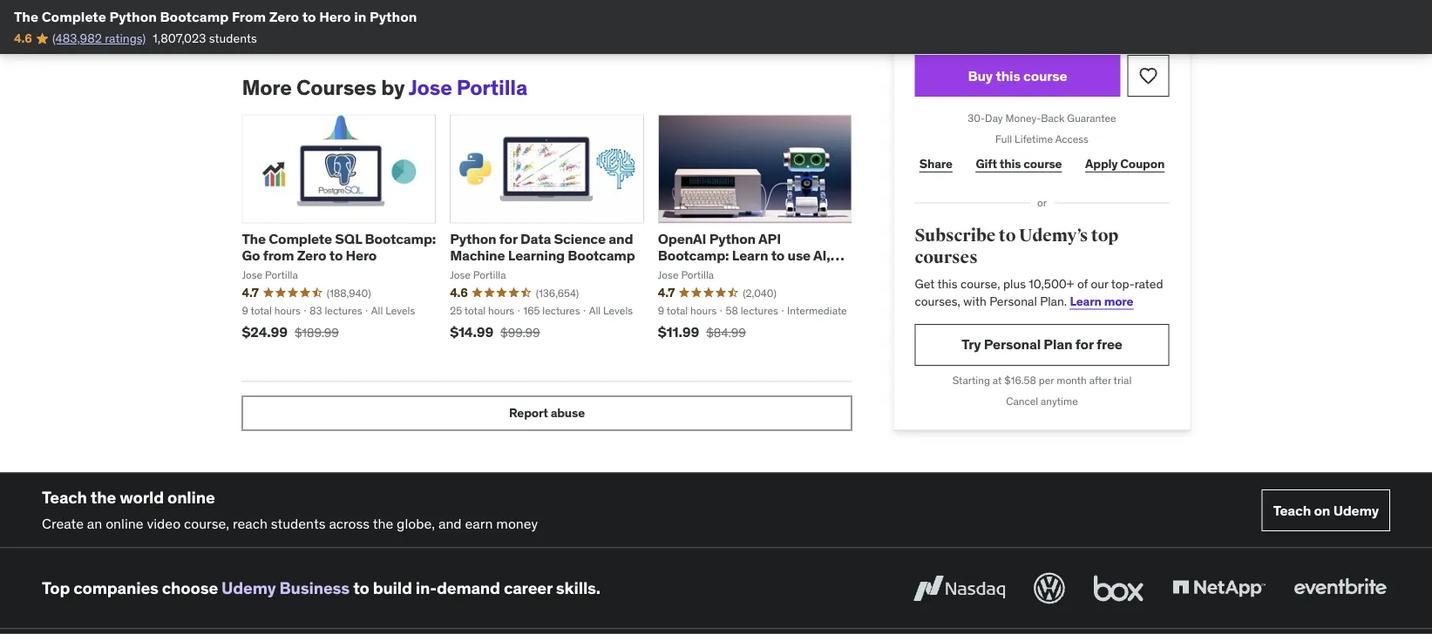 Task type: locate. For each thing, give the bounding box(es) containing it.
1 horizontal spatial all
[[589, 305, 601, 318]]

the left globe, at the bottom of page
[[373, 515, 393, 533]]

1 horizontal spatial hours
[[488, 305, 514, 318]]

at
[[993, 374, 1002, 387]]

this inside get this course, plus 10,500+ of our top-rated courses, with personal plan.
[[937, 277, 958, 293]]

4.7 down go
[[242, 285, 259, 301]]

2 9 total hours from the left
[[658, 305, 717, 318]]

online
[[167, 487, 215, 508], [106, 515, 143, 533]]

to left udemy's
[[999, 225, 1016, 247]]

4.6 left (483,982
[[14, 30, 32, 46]]

1 horizontal spatial course,
[[961, 277, 1000, 293]]

0 horizontal spatial 9
[[242, 305, 248, 318]]

4.7 for openai python api bootcamp: learn to use ai, gpt, and more!
[[658, 285, 675, 301]]

the inside the complete sql bootcamp: go from zero to hero jose portilla
[[242, 230, 266, 248]]

2040 reviews element
[[743, 286, 777, 301]]

2 vertical spatial this
[[937, 277, 958, 293]]

0 horizontal spatial all
[[371, 305, 383, 318]]

2 9 from the left
[[658, 305, 664, 318]]

try personal plan for free link
[[915, 325, 1169, 366]]

0 horizontal spatial learn
[[732, 247, 768, 265]]

to right all
[[302, 7, 316, 25]]

all right 165 lectures
[[589, 305, 601, 318]]

9 for $11.99
[[658, 305, 664, 318]]

hero up (188,940)
[[346, 247, 377, 265]]

1 horizontal spatial for
[[1075, 336, 1094, 354]]

1 horizontal spatial 9 total hours
[[658, 305, 717, 318]]

0 vertical spatial this
[[996, 67, 1020, 85]]

0 horizontal spatial students
[[209, 30, 257, 46]]

and inside openai python api bootcamp: learn to use ai, gpt, and more!
[[691, 264, 715, 282]]

go
[[242, 247, 260, 265]]

2 vertical spatial and
[[438, 515, 462, 533]]

total right 25
[[464, 305, 486, 318]]

students
[[209, 30, 257, 46], [271, 515, 326, 533]]

1 horizontal spatial students
[[271, 515, 326, 533]]

total
[[251, 305, 272, 318], [464, 305, 486, 318], [667, 305, 688, 318]]

course up 'back'
[[1023, 67, 1067, 85]]

personal down plus
[[989, 294, 1037, 310]]

hero inside the complete sql bootcamp: go from zero to hero jose portilla
[[346, 247, 377, 265]]

1 horizontal spatial 9
[[658, 305, 664, 318]]

openai
[[658, 230, 706, 248]]

25 total hours
[[450, 305, 514, 318]]

1 vertical spatial this
[[1000, 157, 1021, 172]]

total up $11.99
[[667, 305, 688, 318]]

trial
[[1114, 374, 1132, 387]]

0 horizontal spatial the
[[90, 487, 116, 508]]

0 vertical spatial 4.6
[[14, 30, 32, 46]]

2 horizontal spatial and
[[691, 264, 715, 282]]

all
[[371, 305, 383, 318], [589, 305, 601, 318]]

1 horizontal spatial 4.6
[[450, 285, 468, 301]]

learn up (2,040)
[[732, 247, 768, 265]]

top
[[1091, 225, 1119, 247]]

2 levels from the left
[[603, 305, 633, 318]]

starting at $16.58 per month after trial cancel anytime
[[952, 374, 1132, 409]]

the
[[14, 7, 38, 25], [242, 230, 266, 248]]

2 lectures from the left
[[542, 305, 580, 318]]

4.7
[[242, 285, 259, 301], [658, 285, 675, 301]]

0 horizontal spatial and
[[438, 515, 462, 533]]

9 up $11.99
[[658, 305, 664, 318]]

0 horizontal spatial udemy
[[222, 579, 276, 599]]

for left data
[[499, 230, 518, 248]]

0 vertical spatial bootcamp
[[160, 7, 229, 25]]

2 total from the left
[[464, 305, 486, 318]]

30-
[[968, 112, 985, 125]]

career
[[504, 579, 552, 599]]

1 horizontal spatial learn
[[1070, 294, 1102, 310]]

gift this course
[[976, 157, 1062, 172]]

1 horizontal spatial 4.7
[[658, 285, 675, 301]]

complete inside the complete sql bootcamp: go from zero to hero jose portilla
[[269, 230, 332, 248]]

1 horizontal spatial bootcamp:
[[658, 247, 729, 265]]

all for to
[[371, 305, 383, 318]]

1 vertical spatial and
[[691, 264, 715, 282]]

all levels right 83 lectures
[[371, 305, 415, 318]]

openai python api bootcamp: learn to use ai, gpt, and more! link
[[658, 230, 844, 282]]

1 horizontal spatial udemy
[[1333, 502, 1379, 520]]

0 horizontal spatial course,
[[184, 515, 229, 533]]

for inside python for data science and machine learning bootcamp jose portilla
[[499, 230, 518, 248]]

across
[[329, 515, 370, 533]]

1 horizontal spatial complete
[[269, 230, 332, 248]]

api
[[758, 230, 781, 248]]

coupon
[[1120, 157, 1165, 172]]

0 horizontal spatial teach
[[42, 487, 87, 508]]

1 horizontal spatial bootcamp
[[568, 247, 635, 265]]

business
[[279, 579, 350, 599]]

all for bootcamp
[[589, 305, 601, 318]]

share button
[[915, 147, 957, 182]]

python up ratings)
[[109, 7, 157, 25]]

lectures down 2040 reviews element
[[741, 305, 778, 318]]

course, right video
[[184, 515, 229, 533]]

subscribe to udemy's top courses
[[915, 225, 1119, 269]]

9 total hours up "$24.99" in the bottom of the page
[[242, 305, 301, 318]]

globe,
[[397, 515, 435, 533]]

netapp image
[[1169, 570, 1269, 609]]

1 vertical spatial bootcamp
[[568, 247, 635, 265]]

bootcamp: for hero
[[365, 230, 436, 248]]

and right the science
[[609, 230, 633, 248]]

0 vertical spatial for
[[499, 230, 518, 248]]

2 all from the left
[[589, 305, 601, 318]]

0 vertical spatial course,
[[961, 277, 1000, 293]]

0 horizontal spatial levels
[[385, 305, 415, 318]]

total up "$24.99" in the bottom of the page
[[251, 305, 272, 318]]

zero right "from"
[[297, 247, 326, 265]]

83
[[310, 305, 322, 318]]

1 horizontal spatial and
[[609, 230, 633, 248]]

levels
[[385, 305, 415, 318], [603, 305, 633, 318]]

course, up with
[[961, 277, 1000, 293]]

0 vertical spatial course
[[1023, 67, 1067, 85]]

1 9 total hours from the left
[[242, 305, 301, 318]]

0 horizontal spatial 4.6
[[14, 30, 32, 46]]

udemy right on
[[1333, 502, 1379, 520]]

personal
[[989, 294, 1037, 310], [984, 336, 1041, 354]]

nasdaq image
[[909, 570, 1009, 609]]

starting
[[952, 374, 990, 387]]

1 horizontal spatial total
[[464, 305, 486, 318]]

2 4.7 from the left
[[658, 285, 675, 301]]

online right an at the bottom left of page
[[106, 515, 143, 533]]

jose
[[409, 75, 452, 101], [242, 268, 263, 282], [450, 268, 471, 282], [658, 268, 679, 282]]

online up video
[[167, 487, 215, 508]]

1 vertical spatial complete
[[269, 230, 332, 248]]

hours up "$14.99 $99.99" on the bottom left of the page
[[488, 305, 514, 318]]

and right gpt, on the left of the page
[[691, 264, 715, 282]]

after
[[1089, 374, 1111, 387]]

to up (188,940)
[[329, 247, 343, 265]]

$99.99
[[500, 325, 540, 341]]

to inside the complete sql bootcamp: go from zero to hero jose portilla
[[329, 247, 343, 265]]

lectures
[[325, 305, 362, 318], [542, 305, 580, 318], [741, 305, 778, 318]]

learn down "of"
[[1070, 294, 1102, 310]]

learn inside openai python api bootcamp: learn to use ai, gpt, and more!
[[732, 247, 768, 265]]

0 horizontal spatial complete
[[42, 7, 106, 25]]

1 horizontal spatial lectures
[[542, 305, 580, 318]]

teach left on
[[1273, 502, 1311, 520]]

for
[[499, 230, 518, 248], [1075, 336, 1094, 354]]

more courses by jose portilla
[[242, 75, 527, 101]]

3 hours from the left
[[690, 305, 717, 318]]

python inside openai python api bootcamp: learn to use ai, gpt, and more!
[[709, 230, 756, 248]]

0 horizontal spatial all levels
[[371, 305, 415, 318]]

course down lifetime on the right top
[[1024, 157, 1062, 172]]

course inside the buy this course button
[[1023, 67, 1067, 85]]

course inside gift this course link
[[1024, 157, 1062, 172]]

the for the complete python bootcamp from zero to hero in python
[[14, 7, 38, 25]]

zero right from
[[269, 7, 299, 25]]

by
[[381, 75, 405, 101]]

all levels right 165 lectures
[[589, 305, 633, 318]]

eventbrite image
[[1290, 570, 1390, 609]]

1 horizontal spatial all levels
[[589, 305, 633, 318]]

1 horizontal spatial online
[[167, 487, 215, 508]]

teach inside "teach on udemy" link
[[1273, 502, 1311, 520]]

with
[[963, 294, 987, 310]]

1 horizontal spatial the
[[242, 230, 266, 248]]

to left build
[[353, 579, 369, 599]]

0 vertical spatial zero
[[269, 7, 299, 25]]

1 vertical spatial zero
[[297, 247, 326, 265]]

(483,982 ratings)
[[52, 30, 146, 46]]

4.6
[[14, 30, 32, 46], [450, 285, 468, 301]]

personal up $16.58
[[984, 336, 1041, 354]]

complete left "sql"
[[269, 230, 332, 248]]

2 all levels from the left
[[589, 305, 633, 318]]

1 all levels from the left
[[371, 305, 415, 318]]

python up 'more!'
[[709, 230, 756, 248]]

complete up (483,982
[[42, 7, 106, 25]]

2 hours from the left
[[488, 305, 514, 318]]

complete
[[42, 7, 106, 25], [269, 230, 332, 248]]

hours for $24.99
[[274, 305, 301, 318]]

1 horizontal spatial the
[[373, 515, 393, 533]]

0 vertical spatial udemy
[[1333, 502, 1379, 520]]

1 vertical spatial online
[[106, 515, 143, 533]]

0 horizontal spatial 9 total hours
[[242, 305, 301, 318]]

1 horizontal spatial teach
[[1273, 502, 1311, 520]]

jose down go
[[242, 268, 263, 282]]

for left "free"
[[1075, 336, 1094, 354]]

1 vertical spatial the
[[242, 230, 266, 248]]

students inside "teach the world online create an online video course, reach students across the globe, and earn money"
[[271, 515, 326, 533]]

course,
[[961, 277, 1000, 293], [184, 515, 229, 533]]

levels left 25
[[385, 305, 415, 318]]

python
[[109, 7, 157, 25], [369, 7, 417, 25], [450, 230, 496, 248], [709, 230, 756, 248]]

choose
[[162, 579, 218, 599]]

this up courses,
[[937, 277, 958, 293]]

0 horizontal spatial lectures
[[325, 305, 362, 318]]

1 vertical spatial 4.6
[[450, 285, 468, 301]]

lectures down 188940 reviews element in the left of the page
[[325, 305, 362, 318]]

sql
[[335, 230, 362, 248]]

bootcamp: right "sql"
[[365, 230, 436, 248]]

teach inside "teach the world online create an online video course, reach students across the globe, and earn money"
[[42, 487, 87, 508]]

0 vertical spatial personal
[[989, 294, 1037, 310]]

bootcamp up 1,807,023 students
[[160, 7, 229, 25]]

1 vertical spatial hero
[[346, 247, 377, 265]]

teach up "create"
[[42, 487, 87, 508]]

volkswagen image
[[1030, 570, 1069, 609]]

1 levels from the left
[[385, 305, 415, 318]]

0 horizontal spatial for
[[499, 230, 518, 248]]

4.6 up 25
[[450, 285, 468, 301]]

bootcamp:
[[365, 230, 436, 248], [658, 247, 729, 265]]

this inside button
[[996, 67, 1020, 85]]

levels for python for data science and machine learning bootcamp
[[603, 305, 633, 318]]

bootcamp: inside the complete sql bootcamp: go from zero to hero jose portilla
[[365, 230, 436, 248]]

more
[[1104, 294, 1133, 310]]

students right reach
[[271, 515, 326, 533]]

1 vertical spatial the
[[373, 515, 393, 533]]

hours for $14.99
[[488, 305, 514, 318]]

0 horizontal spatial bootcamp
[[160, 7, 229, 25]]

learn
[[732, 247, 768, 265], [1070, 294, 1102, 310]]

1 9 from the left
[[242, 305, 248, 318]]

in-
[[416, 579, 437, 599]]

from
[[232, 7, 266, 25]]

this
[[996, 67, 1020, 85], [1000, 157, 1021, 172], [937, 277, 958, 293]]

(483,982
[[52, 30, 102, 46]]

136654 reviews element
[[536, 286, 579, 301]]

0 horizontal spatial total
[[251, 305, 272, 318]]

4.7 down gpt, on the left of the page
[[658, 285, 675, 301]]

report abuse
[[509, 406, 585, 421]]

course
[[1023, 67, 1067, 85], [1024, 157, 1062, 172]]

money
[[496, 515, 538, 533]]

udemy right choose
[[222, 579, 276, 599]]

jose down machine
[[450, 268, 471, 282]]

1 all from the left
[[371, 305, 383, 318]]

show all reviews button
[[242, 13, 358, 48]]

ratings)
[[105, 30, 146, 46]]

0 vertical spatial the
[[14, 7, 38, 25]]

science
[[554, 230, 606, 248]]

show
[[253, 22, 285, 38]]

2 horizontal spatial hours
[[690, 305, 717, 318]]

$24.99 $189.99
[[242, 324, 339, 342]]

9 for $24.99
[[242, 305, 248, 318]]

hours up '$24.99 $189.99'
[[274, 305, 301, 318]]

the complete sql bootcamp: go from zero to hero link
[[242, 230, 436, 265]]

to left use
[[771, 247, 785, 265]]

bootcamp: inside openai python api bootcamp: learn to use ai, gpt, and more!
[[658, 247, 729, 265]]

0 vertical spatial students
[[209, 30, 257, 46]]

1 hours from the left
[[274, 305, 301, 318]]

learning
[[508, 247, 565, 265]]

students down from
[[209, 30, 257, 46]]

1 4.7 from the left
[[242, 285, 259, 301]]

and left earn
[[438, 515, 462, 533]]

0 vertical spatial and
[[609, 230, 633, 248]]

portilla inside the complete sql bootcamp: go from zero to hero jose portilla
[[265, 268, 298, 282]]

this for get
[[937, 277, 958, 293]]

0 vertical spatial the
[[90, 487, 116, 508]]

0 horizontal spatial bootcamp:
[[365, 230, 436, 248]]

the
[[90, 487, 116, 508], [373, 515, 393, 533]]

0 horizontal spatial the
[[14, 7, 38, 25]]

9 total hours
[[242, 305, 301, 318], [658, 305, 717, 318]]

to inside openai python api bootcamp: learn to use ai, gpt, and more!
[[771, 247, 785, 265]]

9 up "$24.99" in the bottom of the page
[[242, 305, 248, 318]]

jose portilla
[[658, 268, 714, 282]]

data
[[520, 230, 551, 248]]

0 horizontal spatial hours
[[274, 305, 301, 318]]

0 vertical spatial learn
[[732, 247, 768, 265]]

1 vertical spatial course
[[1024, 157, 1062, 172]]

levels right 165 lectures
[[603, 305, 633, 318]]

companies
[[73, 579, 158, 599]]

0 vertical spatial complete
[[42, 7, 106, 25]]

lectures down 136654 reviews element
[[542, 305, 580, 318]]

1 lectures from the left
[[325, 305, 362, 318]]

1 vertical spatial students
[[271, 515, 326, 533]]

all right 83 lectures
[[371, 305, 383, 318]]

try personal plan for free
[[962, 336, 1123, 354]]

to inside subscribe to udemy's top courses
[[999, 225, 1016, 247]]

hero left the 'in'
[[319, 7, 351, 25]]

python right the 'in'
[[369, 7, 417, 25]]

1 vertical spatial for
[[1075, 336, 1094, 354]]

apply
[[1085, 157, 1118, 172]]

0 horizontal spatial 4.7
[[242, 285, 259, 301]]

this right 'buy'
[[996, 67, 1020, 85]]

to
[[302, 7, 316, 25], [999, 225, 1016, 247], [329, 247, 343, 265], [771, 247, 785, 265], [353, 579, 369, 599]]

$16.58
[[1004, 374, 1036, 387]]

3 lectures from the left
[[741, 305, 778, 318]]

complete for sql
[[269, 230, 332, 248]]

learn more link
[[1070, 294, 1133, 310]]

2 horizontal spatial lectures
[[741, 305, 778, 318]]

3 total from the left
[[667, 305, 688, 318]]

all levels for the complete sql bootcamp: go from zero to hero
[[371, 305, 415, 318]]

bootcamp up (136,654)
[[568, 247, 635, 265]]

bootcamp: up 'jose portilla'
[[658, 247, 729, 265]]

hours up $11.99 $84.99
[[690, 305, 717, 318]]

python left data
[[450, 230, 496, 248]]

1 total from the left
[[251, 305, 272, 318]]

the up an at the bottom left of page
[[90, 487, 116, 508]]

this right gift
[[1000, 157, 1021, 172]]

1 horizontal spatial levels
[[603, 305, 633, 318]]

9 total hours up $11.99
[[658, 305, 717, 318]]

1 vertical spatial course,
[[184, 515, 229, 533]]

165 lectures
[[523, 305, 580, 318]]

bootcamp
[[160, 7, 229, 25], [568, 247, 635, 265]]

2 horizontal spatial total
[[667, 305, 688, 318]]



Task type: describe. For each thing, give the bounding box(es) containing it.
an
[[87, 515, 102, 533]]

(188,940)
[[327, 287, 371, 300]]

top
[[42, 579, 70, 599]]

total for $24.99
[[251, 305, 272, 318]]

jose inside the complete sql bootcamp: go from zero to hero jose portilla
[[242, 268, 263, 282]]

build
[[373, 579, 412, 599]]

jose down "openai"
[[658, 268, 679, 282]]

1 vertical spatial personal
[[984, 336, 1041, 354]]

add to wishlist image
[[1138, 66, 1159, 87]]

this for buy
[[996, 67, 1020, 85]]

0 vertical spatial hero
[[319, 7, 351, 25]]

(2,040)
[[743, 287, 777, 300]]

access
[[1055, 133, 1089, 147]]

10,500+
[[1029, 277, 1074, 293]]

abuse
[[551, 406, 585, 421]]

$11.99
[[658, 324, 699, 342]]

$84.99
[[706, 325, 746, 341]]

openai python api bootcamp: learn to use ai, gpt, and more!
[[658, 230, 830, 282]]

python for data science and machine learning bootcamp jose portilla
[[450, 230, 635, 282]]

course, inside get this course, plus 10,500+ of our top-rated courses, with personal plan.
[[961, 277, 1000, 293]]

course for buy this course
[[1023, 67, 1067, 85]]

levels for the complete sql bootcamp: go from zero to hero
[[385, 305, 415, 318]]

udemy inside "teach on udemy" link
[[1333, 502, 1379, 520]]

and inside "teach the world online create an online video course, reach students across the globe, and earn money"
[[438, 515, 462, 533]]

rated
[[1135, 277, 1163, 293]]

bootcamp inside python for data science and machine learning bootcamp jose portilla
[[568, 247, 635, 265]]

per
[[1039, 374, 1054, 387]]

1,807,023 students
[[153, 30, 257, 46]]

4.7 for the complete sql bootcamp: go from zero to hero
[[242, 285, 259, 301]]

jose right by
[[409, 75, 452, 101]]

cancel
[[1006, 395, 1038, 409]]

gift this course link
[[971, 147, 1067, 182]]

portilla inside python for data science and machine learning bootcamp jose portilla
[[473, 268, 506, 282]]

money-
[[1005, 112, 1041, 125]]

free
[[1097, 336, 1123, 354]]

complete for python
[[42, 7, 106, 25]]

show all reviews
[[253, 22, 347, 38]]

course for gift this course
[[1024, 157, 1062, 172]]

get
[[915, 277, 935, 293]]

guarantee
[[1067, 112, 1116, 125]]

hours for $11.99
[[690, 305, 717, 318]]

top-
[[1111, 277, 1135, 293]]

teach the world online create an online video course, reach students across the globe, and earn money
[[42, 487, 538, 533]]

gift
[[976, 157, 997, 172]]

world
[[120, 487, 164, 508]]

course, inside "teach the world online create an online video course, reach students across the globe, and earn money"
[[184, 515, 229, 533]]

buy this course button
[[915, 55, 1121, 97]]

teach on udemy
[[1273, 502, 1379, 520]]

reviews
[[304, 22, 347, 38]]

python inside python for data science and machine learning bootcamp jose portilla
[[450, 230, 496, 248]]

lectures for bootcamp
[[542, 305, 580, 318]]

month
[[1057, 374, 1087, 387]]

courses
[[296, 75, 377, 101]]

(136,654)
[[536, 287, 579, 300]]

0 horizontal spatial online
[[106, 515, 143, 533]]

4.6 for (483,982 ratings)
[[14, 30, 32, 46]]

machine
[[450, 247, 505, 265]]

more
[[242, 75, 292, 101]]

day
[[985, 112, 1003, 125]]

ai,
[[813, 247, 830, 265]]

back
[[1041, 112, 1065, 125]]

4.6 for (136,654)
[[450, 285, 468, 301]]

58 lectures
[[726, 305, 778, 318]]

python for data science and machine learning bootcamp link
[[450, 230, 635, 265]]

lectures for to
[[325, 305, 362, 318]]

top companies choose udemy business to build in-demand career skills.
[[42, 579, 601, 599]]

for inside try personal plan for free link
[[1075, 336, 1094, 354]]

use
[[788, 247, 811, 265]]

bootcamp: for gpt,
[[658, 247, 729, 265]]

9 total hours for $24.99
[[242, 305, 301, 318]]

9 total hours for $11.99
[[658, 305, 717, 318]]

$14.99
[[450, 324, 493, 342]]

reach
[[233, 515, 268, 533]]

0 vertical spatial online
[[167, 487, 215, 508]]

apply coupon
[[1085, 157, 1165, 172]]

gpt,
[[658, 264, 688, 282]]

plan.
[[1040, 294, 1067, 310]]

$189.99
[[295, 325, 339, 341]]

all levels for python for data science and machine learning bootcamp
[[589, 305, 633, 318]]

personal inside get this course, plus 10,500+ of our top-rated courses, with personal plan.
[[989, 294, 1037, 310]]

total for $14.99
[[464, 305, 486, 318]]

zero inside the complete sql bootcamp: go from zero to hero jose portilla
[[297, 247, 326, 265]]

courses,
[[915, 294, 960, 310]]

of
[[1077, 277, 1088, 293]]

25
[[450, 305, 462, 318]]

buy
[[968, 67, 993, 85]]

learn more
[[1070, 294, 1133, 310]]

the for the complete sql bootcamp: go from zero to hero jose portilla
[[242, 230, 266, 248]]

165
[[523, 305, 540, 318]]

teach on udemy link
[[1262, 490, 1390, 532]]

teach for on
[[1273, 502, 1311, 520]]

apply coupon button
[[1081, 147, 1169, 182]]

udemy's
[[1019, 225, 1088, 247]]

and inside python for data science and machine learning bootcamp jose portilla
[[609, 230, 633, 248]]

teach for the
[[42, 487, 87, 508]]

our
[[1091, 277, 1109, 293]]

full
[[995, 133, 1012, 147]]

anytime
[[1041, 395, 1078, 409]]

buy this course
[[968, 67, 1067, 85]]

plan
[[1044, 336, 1072, 354]]

share
[[919, 157, 953, 172]]

video
[[147, 515, 181, 533]]

demand
[[437, 579, 500, 599]]

on
[[1314, 502, 1330, 520]]

1,807,023
[[153, 30, 206, 46]]

subscribe
[[915, 225, 996, 247]]

$11.99 $84.99
[[658, 324, 746, 342]]

report abuse button
[[242, 397, 852, 431]]

lifetime
[[1015, 133, 1053, 147]]

jose portilla link
[[409, 75, 527, 101]]

this for gift
[[1000, 157, 1021, 172]]

box image
[[1090, 570, 1148, 609]]

188940 reviews element
[[327, 286, 371, 301]]

total for $11.99
[[667, 305, 688, 318]]

try
[[962, 336, 981, 354]]

jose inside python for data science and machine learning bootcamp jose portilla
[[450, 268, 471, 282]]

courses
[[915, 248, 978, 269]]

1 vertical spatial learn
[[1070, 294, 1102, 310]]

1 vertical spatial udemy
[[222, 579, 276, 599]]

report
[[509, 406, 548, 421]]



Task type: vqa. For each thing, say whether or not it's contained in the screenshot.
the rightmost medium image
no



